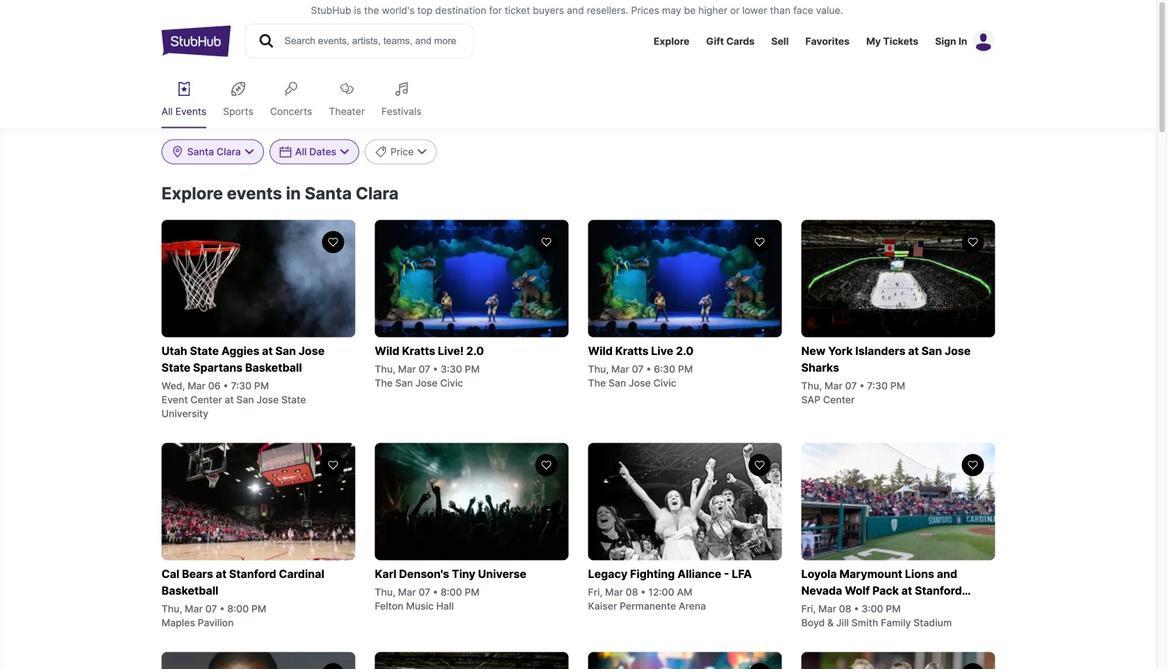 Task type: describe. For each thing, give the bounding box(es) containing it.
stubhub image
[[162, 24, 231, 58]]

Search events, artists, teams, and more field
[[283, 33, 461, 49]]



Task type: vqa. For each thing, say whether or not it's contained in the screenshot.
second Jan 29 Mon 7:00 PM Today from the bottom
no



Task type: locate. For each thing, give the bounding box(es) containing it.
None field
[[162, 139, 264, 164], [269, 139, 359, 164], [365, 139, 437, 164], [162, 139, 264, 164], [269, 139, 359, 164], [365, 139, 437, 164]]



